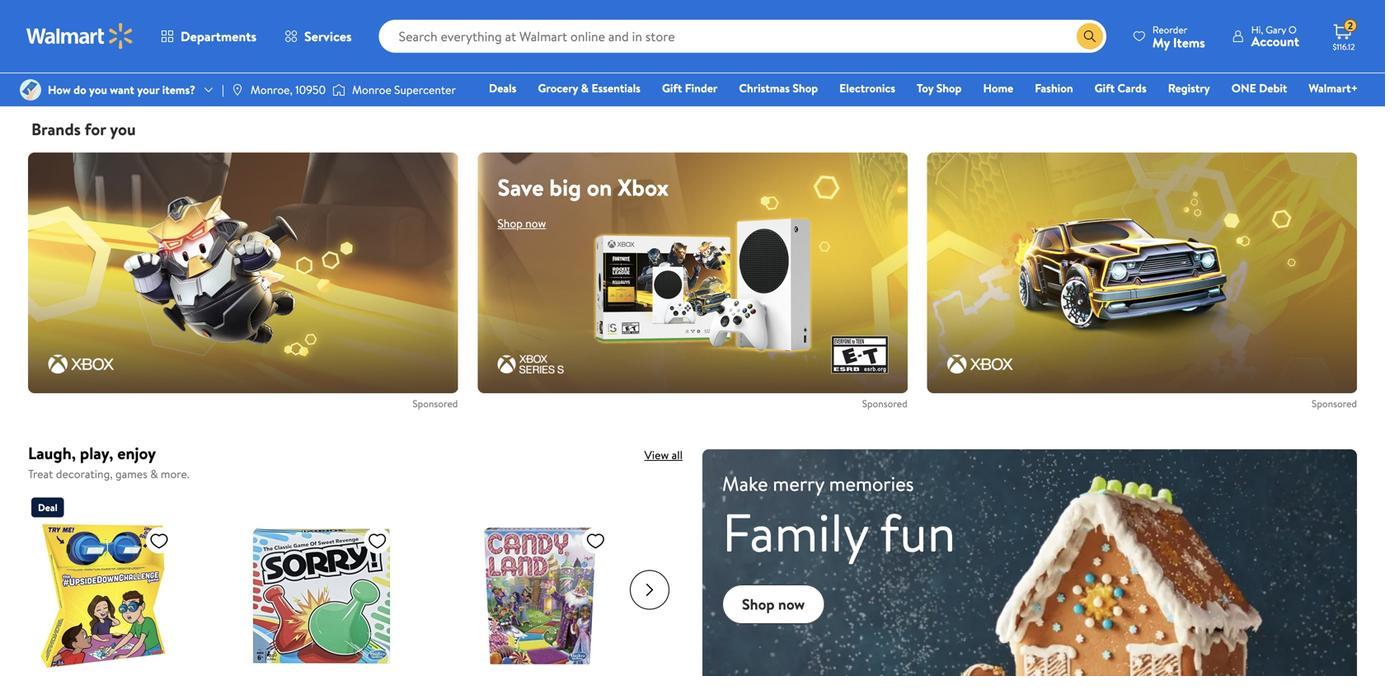 Task type: vqa. For each thing, say whether or not it's contained in the screenshot.
Fashion
yes



Task type: describe. For each thing, give the bounding box(es) containing it.
home
[[983, 80, 1014, 96]]

3 sponsored from the left
[[1312, 397, 1357, 411]]

hi, gary o account
[[1251, 23, 1299, 50]]

want
[[110, 82, 134, 98]]

add to favorites list, the #upsidedownchallege game, hilarious party game for kids and family, 2  players". image
[[149, 531, 169, 551]]

shop for christmas shop
[[793, 80, 818, 96]]

laugh,
[[28, 442, 76, 465]]

gift cards link
[[1087, 79, 1154, 97]]

hello
[[944, 26, 975, 45]]

brands for you
[[31, 118, 136, 141]]

2 right darts,
[[311, 45, 318, 63]]

shop for toy shop
[[936, 80, 962, 96]]

1 vertical spatial battle
[[1214, 45, 1248, 63]]

add to cart image for parties
[[703, 55, 722, 74]]

elite
[[414, 26, 440, 45]]

and inside uno show 'em no mercy card game for kids, adults & family night, parties and travel
[[777, 45, 798, 63]]

add for monopoly chance board game, fast-paced monopoly game, 20 min. average, ages 8
[[58, 56, 78, 72]]

fashion
[[1035, 80, 1073, 96]]

touch
[[585, 63, 619, 81]]

travel
[[800, 45, 833, 63]]

sanrio
[[1051, 8, 1087, 26]]

monroe
[[352, 82, 392, 98]]

paced
[[60, 26, 94, 45]]

reorder
[[1153, 23, 1188, 37]]

2 right duo,
[[416, 8, 424, 26]]

debit
[[1259, 80, 1287, 96]]

figure
[[1233, 8, 1269, 26]]

decorating,
[[56, 466, 113, 482]]

services button
[[271, 16, 366, 56]]

games
[[332, 63, 371, 81]]

no
[[787, 8, 804, 26]]

product group containing fingerlings interactive baby monkey harmony, 70  sounds & reactions, heart lights up, fuzzy faux fur, reacts to touch (ages 5 )
[[474, 0, 673, 81]]

services
[[304, 27, 352, 45]]

play,
[[80, 442, 113, 465]]

add button for monopoly chance board game, fast-paced monopoly game, 20 min. average, ages 8
[[31, 51, 92, 78]]

parties
[[735, 45, 774, 63]]

Walmart Site-Wide search field
[[379, 20, 1106, 53]]

2 up '$116.12'
[[1348, 19, 1353, 33]]

blasters,
[[318, 26, 366, 45]]

kitty
[[978, 26, 1005, 45]]

product group containing uno show 'em no mercy card game for kids, adults & family night, parties and travel
[[696, 0, 894, 78]]

average,
[[59, 45, 109, 63]]

squishmallows
[[917, 8, 1000, 26]]

0 horizontal spatial monopoly
[[31, 8, 88, 26]]

with
[[1008, 26, 1033, 45]]

kids,
[[753, 26, 779, 45]]

items?
[[162, 82, 195, 98]]

0 vertical spatial battle
[[1195, 8, 1230, 26]]

(ages
[[622, 63, 655, 81]]

chance
[[92, 8, 135, 26]]

show
[[729, 8, 760, 26]]

grocery & essentials link
[[531, 79, 648, 97]]

14-
[[1090, 8, 1108, 26]]

1 sponsored from the left
[[413, 397, 458, 411]]

one debit link
[[1224, 79, 1295, 97]]

10950
[[295, 82, 326, 98]]

red
[[1036, 26, 1058, 45]]

fun
[[880, 495, 956, 569]]

add button for squishmallows original sanrio 14- inch hello kitty with red heart glasses  child's ultra soft plush
[[917, 51, 978, 78]]

add button for uno show 'em no mercy card game for kids, adults & family night, parties and travel
[[696, 51, 756, 78]]

add button for fingerlings interactive baby monkey harmony, 70  sounds & reactions, heart lights up, fuzzy faux fur, reacts to touch (ages 5 )
[[474, 51, 535, 78]]

and inside pokemon battle figure 2 pack - features 4.5-inch charizard and 2- inch pikachu battle figures
[[1299, 26, 1320, 45]]

registry
[[1168, 80, 1210, 96]]

pikachu
[[1166, 45, 1210, 63]]

add for pokemon battle figure 2 pack - features 4.5-inch charizard and 2- inch pikachu battle figures
[[1165, 56, 1186, 72]]

0 horizontal spatial for
[[85, 118, 106, 141]]

2 inside pokemon battle figure 2 pack - features 4.5-inch charizard and 2- inch pikachu battle figures
[[1273, 8, 1280, 26]]

nerf dinosquad stego-duo, 2 toy foam nerf blasters, 10 nerf elite 2.0 darts, 2 stegosaurus designs, kids outdoor games
[[253, 8, 446, 81]]

uno show 'em no mercy card game for kids, adults & family night, parties and travel
[[696, 8, 874, 63]]

shop now
[[742, 594, 805, 615]]

departments button
[[147, 16, 271, 56]]

fingerlings
[[474, 8, 537, 26]]

christmas
[[739, 80, 790, 96]]

& right the grocery
[[581, 80, 589, 96]]

0 horizontal spatial nerf
[[253, 8, 280, 26]]

finder
[[685, 80, 718, 96]]

grocery
[[538, 80, 578, 96]]

2 horizontal spatial nerf
[[385, 26, 411, 45]]

how do you want your items?
[[48, 82, 195, 98]]

add to cart image for pikachu
[[1146, 55, 1165, 74]]

night,
[[696, 45, 731, 63]]

ages
[[112, 45, 140, 63]]

the #upsidedownchallege game, hilarious party game for kids and family, 2  players". image
[[31, 524, 176, 668]]

toy shop link
[[910, 79, 969, 97]]

1 horizontal spatial nerf
[[288, 26, 314, 45]]

min.
[[31, 45, 55, 63]]

product group containing squishmallows original sanrio 14- inch hello kitty with red heart glasses  child's ultra soft plush
[[917, 0, 1116, 78]]

add to cart image for squishmallows original sanrio 14- inch hello kitty with red heart glasses  child's ultra soft plush
[[924, 55, 944, 74]]

shop now link
[[722, 585, 825, 624]]

reorder my items
[[1153, 23, 1205, 52]]

dinosquad
[[283, 8, 345, 26]]

reactions,
[[474, 45, 533, 63]]

-
[[1313, 8, 1318, 26]]

& inside fingerlings interactive baby monkey harmony, 70  sounds & reactions, heart lights up, fuzzy faux fur, reacts to touch (ages 5 )
[[643, 26, 652, 45]]

darts,
[[273, 45, 308, 63]]

next slide for hero3across list image
[[630, 570, 670, 610]]

1 horizontal spatial toy
[[917, 80, 934, 96]]

more.
[[161, 466, 189, 482]]

1 horizontal spatial monopoly
[[97, 26, 155, 45]]

outdoor
[[280, 63, 329, 81]]

1 vertical spatial family
[[722, 495, 868, 569]]

essentials
[[592, 80, 641, 96]]

candy land game image
[[468, 524, 612, 668]]

game, up departments
[[175, 8, 212, 26]]

gary
[[1266, 23, 1286, 37]]

toy shop
[[917, 80, 962, 96]]

supercenter
[[394, 82, 456, 98]]

hi,
[[1251, 23, 1263, 37]]

you for for
[[110, 118, 136, 141]]

harmony,
[[522, 26, 578, 45]]

kids
[[253, 63, 276, 81]]

brands
[[31, 118, 81, 141]]

add to cart image for monopoly chance board game, fast-paced monopoly game, 20 min. average, ages 8
[[38, 55, 58, 74]]

monroe,
[[251, 82, 293, 98]]



Task type: locate. For each thing, give the bounding box(es) containing it.
heart inside squishmallows original sanrio 14- inch hello kitty with red heart glasses  child's ultra soft plush
[[1062, 26, 1095, 45]]

lights
[[573, 45, 607, 63]]

add right min.
[[58, 56, 78, 72]]

add to cart image up how
[[38, 55, 58, 74]]

add button for nerf dinosquad stego-duo, 2 toy foam nerf blasters, 10 nerf elite 2.0 darts, 2 stegosaurus designs, kids outdoor games
[[253, 51, 313, 78]]

fur,
[[504, 63, 525, 81]]

board
[[138, 8, 172, 26]]

add up toy shop link
[[944, 56, 964, 72]]

0 vertical spatial toy
[[426, 8, 446, 26]]

2 horizontal spatial sponsored
[[1312, 397, 1357, 411]]

battle up one
[[1214, 45, 1248, 63]]

my
[[1153, 33, 1170, 52]]

grocery & essentials
[[538, 80, 641, 96]]

add to favorites list, sorry! kids board game, family board games for kids, 2 to 4 players, ages 6 image
[[367, 531, 387, 551]]

nerf right 10
[[385, 26, 411, 45]]

 image
[[20, 79, 41, 101]]

1 add to cart image from the left
[[481, 55, 501, 74]]

4 add button from the left
[[696, 51, 756, 78]]

family fun
[[722, 495, 956, 569]]

2.0
[[253, 45, 270, 63]]

0 horizontal spatial you
[[89, 82, 107, 98]]

3 add button from the left
[[474, 51, 535, 78]]

5 add from the left
[[944, 56, 964, 72]]

2 add to cart image from the left
[[259, 55, 279, 74]]

inch down reorder
[[1139, 45, 1163, 63]]

you for do
[[89, 82, 107, 98]]

2 gift from the left
[[1095, 80, 1115, 96]]

0 horizontal spatial inch
[[1139, 45, 1163, 63]]

you
[[89, 82, 107, 98], [110, 118, 136, 141]]

deal
[[38, 501, 57, 515]]

mercy
[[808, 8, 844, 26]]

0 horizontal spatial gift
[[662, 80, 682, 96]]

2 horizontal spatial add to cart image
[[924, 55, 944, 74]]

o
[[1289, 23, 1297, 37]]

up,
[[610, 45, 630, 63]]

1 horizontal spatial  image
[[332, 82, 346, 98]]

$116.12
[[1333, 41, 1355, 52]]

add to cart image up toy shop
[[924, 55, 944, 74]]

inch
[[917, 26, 941, 45]]

gift for gift finder
[[662, 80, 682, 96]]

battle up 'items'
[[1195, 8, 1230, 26]]

family up now
[[722, 495, 868, 569]]

electronics
[[840, 80, 895, 96]]

product group containing pokemon battle figure 2 pack - features 4.5-inch charizard and 2- inch pikachu battle figures
[[1139, 0, 1337, 78]]

fingerlings interactive baby monkey harmony, 70  sounds & reactions, heart lights up, fuzzy faux fur, reacts to touch (ages 5 )
[[474, 8, 673, 81]]

2 left pack
[[1273, 8, 1280, 26]]

stego-
[[348, 8, 386, 26]]

add to cart image
[[481, 55, 501, 74], [703, 55, 722, 74], [1146, 55, 1165, 74]]

stegosaurus
[[321, 45, 391, 63]]

2 add to cart image from the left
[[703, 55, 722, 74]]

1 horizontal spatial for
[[733, 26, 750, 45]]

child's
[[963, 45, 1000, 63]]

sponsored
[[413, 397, 458, 411], [862, 397, 908, 411], [1312, 397, 1357, 411]]

registry link
[[1161, 79, 1218, 97]]

0 vertical spatial you
[[89, 82, 107, 98]]

gift finder link
[[655, 79, 725, 97]]

1 gift from the left
[[662, 80, 682, 96]]

plush
[[1063, 45, 1093, 63]]

add to favorites list, candy land game image
[[586, 531, 605, 551]]

1 horizontal spatial inch
[[1214, 26, 1238, 45]]

add to cart image up the 'finder'
[[703, 55, 722, 74]]

1 add button from the left
[[31, 51, 92, 78]]

duo,
[[386, 8, 413, 26]]

toy inside nerf dinosquad stego-duo, 2 toy foam nerf blasters, 10 nerf elite 2.0 darts, 2 stegosaurus designs, kids outdoor games
[[426, 8, 446, 26]]

heart left to
[[537, 45, 570, 63]]

you right 'do'
[[89, 82, 107, 98]]

you down want
[[110, 118, 136, 141]]

for left kids,
[[733, 26, 750, 45]]

 image down "games" at the top
[[332, 82, 346, 98]]

1 vertical spatial you
[[110, 118, 136, 141]]

0 vertical spatial family
[[834, 26, 871, 45]]

shop left now
[[742, 594, 775, 615]]

add button down the features
[[1139, 51, 1199, 78]]

add to cart image left fur,
[[481, 55, 501, 74]]

& right 'sounds'
[[643, 26, 652, 45]]

add for nerf dinosquad stego-duo, 2 toy foam nerf blasters, 10 nerf elite 2.0 darts, 2 stegosaurus designs, kids outdoor games
[[279, 56, 300, 72]]

soft
[[1035, 45, 1059, 63]]

1 add to cart image from the left
[[38, 55, 58, 74]]

1 horizontal spatial shop
[[793, 80, 818, 96]]

 image right |
[[231, 83, 244, 96]]

0 horizontal spatial add to cart image
[[481, 55, 501, 74]]

family
[[834, 26, 871, 45], [722, 495, 868, 569]]

account
[[1251, 32, 1299, 50]]

one debit
[[1232, 80, 1287, 96]]

monopoly chance board game, fast-paced monopoly game, 20 min. average, ages 8
[[31, 8, 213, 63]]

add to cart image
[[38, 55, 58, 74], [259, 55, 279, 74], [924, 55, 944, 74]]

add for fingerlings interactive baby monkey harmony, 70  sounds & reactions, heart lights up, fuzzy faux fur, reacts to touch (ages 5 )
[[501, 56, 521, 72]]

& inside laugh, play, enjoy treat decorating, games & more.
[[150, 466, 158, 482]]

0 horizontal spatial toy
[[426, 8, 446, 26]]

1 horizontal spatial you
[[110, 118, 136, 141]]

search icon image
[[1083, 30, 1097, 43]]

christmas shop
[[739, 80, 818, 96]]

card
[[847, 8, 874, 26]]

& right adults
[[822, 26, 831, 45]]

add button up toy shop link
[[917, 51, 978, 78]]

product group containing deal
[[31, 491, 226, 676]]

6 add button from the left
[[1139, 51, 1199, 78]]

for
[[733, 26, 750, 45], [85, 118, 106, 141]]

items
[[1173, 33, 1205, 52]]

5 add button from the left
[[917, 51, 978, 78]]

add button for pokemon battle figure 2 pack - features 4.5-inch charizard and 2- inch pikachu battle figures
[[1139, 51, 1199, 78]]

add for uno show 'em no mercy card game for kids, adults & family night, parties and travel
[[722, 56, 743, 72]]

'em
[[763, 8, 784, 26]]

walmart image
[[26, 23, 134, 49]]

add to cart image down my
[[1146, 55, 1165, 74]]

add button up "deals"
[[474, 51, 535, 78]]

gift left the 'finder'
[[662, 80, 682, 96]]

0 horizontal spatial heart
[[537, 45, 570, 63]]

family inside uno show 'em no mercy card game for kids, adults & family night, parties and travel
[[834, 26, 871, 45]]

heart for reactions,
[[537, 45, 570, 63]]

2 add from the left
[[279, 56, 300, 72]]

to
[[570, 63, 582, 81]]

& inside uno show 'em no mercy card game for kids, adults & family night, parties and travel
[[822, 26, 831, 45]]

battle
[[1195, 8, 1230, 26], [1214, 45, 1248, 63]]

4.5-
[[1191, 26, 1214, 45]]

do
[[74, 82, 86, 98]]

for right brands
[[85, 118, 106, 141]]

add to cart image for faux
[[481, 55, 501, 74]]

 image for monroe, 10950
[[231, 83, 244, 96]]

0 vertical spatial for
[[733, 26, 750, 45]]

treat
[[28, 466, 53, 482]]

 image for monroe supercenter
[[332, 82, 346, 98]]

add button down game on the top right of page
[[696, 51, 756, 78]]

2 add button from the left
[[253, 51, 313, 78]]

christmas shop link
[[732, 79, 825, 97]]

inch
[[1214, 26, 1238, 45], [1139, 45, 1163, 63]]

interactive
[[540, 8, 602, 26]]

0 horizontal spatial  image
[[231, 83, 244, 96]]

sorry! kids board game, family board games for kids, 2 to 4 players, ages 6 image
[[250, 524, 394, 668]]

foam
[[253, 26, 284, 45]]

walmart+ link
[[1301, 79, 1365, 97]]

shop
[[793, 80, 818, 96], [936, 80, 962, 96], [742, 594, 775, 615]]

adults
[[783, 26, 819, 45]]

)
[[668, 63, 673, 81]]

monroe, 10950
[[251, 82, 326, 98]]

family right travel
[[834, 26, 871, 45]]

Search search field
[[379, 20, 1106, 53]]

squishmallows original sanrio 14- inch hello kitty with red heart glasses  child's ultra soft plush
[[917, 8, 1108, 63]]

toy down glasses
[[917, 80, 934, 96]]

nerf up 2.0
[[253, 8, 280, 26]]

add button up monroe, 10950
[[253, 51, 313, 78]]

1 horizontal spatial heart
[[1062, 26, 1095, 45]]

and left travel
[[777, 45, 798, 63]]

1 horizontal spatial and
[[1299, 26, 1320, 45]]

add
[[58, 56, 78, 72], [279, 56, 300, 72], [501, 56, 521, 72], [722, 56, 743, 72], [944, 56, 964, 72], [1165, 56, 1186, 72]]

uno
[[696, 8, 726, 26]]

1 horizontal spatial add to cart image
[[259, 55, 279, 74]]

product group containing nerf dinosquad stego-duo, 2 toy foam nerf blasters, 10 nerf elite 2.0 darts, 2 stegosaurus designs, kids outdoor games
[[253, 0, 451, 81]]

product group containing monopoly chance board game, fast-paced monopoly game, 20 min. average, ages 8
[[31, 0, 230, 78]]

gift left cards
[[1095, 80, 1115, 96]]

shop down travel
[[793, 80, 818, 96]]

gift
[[662, 80, 682, 96], [1095, 80, 1115, 96]]

2 horizontal spatial shop
[[936, 80, 962, 96]]

gift cards
[[1095, 80, 1147, 96]]

gift for gift cards
[[1095, 80, 1115, 96]]

add to cart image for nerf dinosquad stego-duo, 2 toy foam nerf blasters, 10 nerf elite 2.0 darts, 2 stegosaurus designs, kids outdoor games
[[259, 55, 279, 74]]

view all
[[645, 447, 683, 463]]

your
[[137, 82, 159, 98]]

all
[[672, 447, 683, 463]]

toy
[[426, 8, 446, 26], [917, 80, 934, 96]]

gift finder
[[662, 80, 718, 96]]

game, left 20 at the top of page
[[158, 26, 195, 45]]

designs,
[[394, 45, 442, 63]]

1 vertical spatial for
[[85, 118, 106, 141]]

monkey
[[474, 26, 519, 45]]

add down 'items'
[[1165, 56, 1186, 72]]

departments
[[181, 27, 257, 45]]

nerf
[[253, 8, 280, 26], [288, 26, 314, 45], [385, 26, 411, 45]]

game,
[[175, 8, 212, 26], [158, 26, 195, 45]]

how
[[48, 82, 71, 98]]

heart
[[1062, 26, 1095, 45], [537, 45, 570, 63]]

toy right duo,
[[426, 8, 446, 26]]

6 add from the left
[[1165, 56, 1186, 72]]

1 horizontal spatial sponsored
[[862, 397, 908, 411]]

add up monroe, 10950
[[279, 56, 300, 72]]

 image
[[332, 82, 346, 98], [231, 83, 244, 96]]

monroe supercenter
[[352, 82, 456, 98]]

& left the more.
[[150, 466, 158, 482]]

add for squishmallows original sanrio 14- inch hello kitty with red heart glasses  child's ultra soft plush
[[944, 56, 964, 72]]

1 horizontal spatial gift
[[1095, 80, 1115, 96]]

pokemon battle figure 2 pack - features 4.5-inch charizard and 2- inch pikachu battle figures
[[1139, 8, 1335, 63]]

4 add from the left
[[722, 56, 743, 72]]

product group
[[31, 0, 230, 78], [253, 0, 451, 81], [474, 0, 673, 81], [696, 0, 894, 78], [917, 0, 1116, 78], [1139, 0, 1337, 78], [31, 491, 226, 676]]

0 horizontal spatial and
[[777, 45, 798, 63]]

2 horizontal spatial add to cart image
[[1146, 55, 1165, 74]]

shop down glasses
[[936, 80, 962, 96]]

3 add from the left
[[501, 56, 521, 72]]

cards
[[1118, 80, 1147, 96]]

heart for red
[[1062, 26, 1095, 45]]

0 horizontal spatial add to cart image
[[38, 55, 58, 74]]

1 vertical spatial toy
[[917, 80, 934, 96]]

0 horizontal spatial shop
[[742, 594, 775, 615]]

add button up how
[[31, 51, 92, 78]]

heart right red
[[1062, 26, 1095, 45]]

3 add to cart image from the left
[[924, 55, 944, 74]]

add to cart image up monroe,
[[259, 55, 279, 74]]

1 horizontal spatial add to cart image
[[703, 55, 722, 74]]

add down walmart site-wide search field
[[722, 56, 743, 72]]

and right o
[[1299, 26, 1320, 45]]

inch left hi,
[[1214, 26, 1238, 45]]

0 horizontal spatial sponsored
[[413, 397, 458, 411]]

add right faux
[[501, 56, 521, 72]]

1 add from the left
[[58, 56, 78, 72]]

original
[[1003, 8, 1048, 26]]

monopoly
[[31, 8, 88, 26], [97, 26, 155, 45]]

one
[[1232, 80, 1256, 96]]

8
[[143, 45, 151, 63]]

for inside uno show 'em no mercy card game for kids, adults & family night, parties and travel
[[733, 26, 750, 45]]

heart inside fingerlings interactive baby monkey harmony, 70  sounds & reactions, heart lights up, fuzzy faux fur, reacts to touch (ages 5 )
[[537, 45, 570, 63]]

3 add to cart image from the left
[[1146, 55, 1165, 74]]

nerf right foam
[[288, 26, 314, 45]]

2 sponsored from the left
[[862, 397, 908, 411]]

2-
[[1323, 26, 1335, 45]]

laugh, play, enjoy treat decorating, games & more.
[[28, 442, 189, 482]]

5
[[658, 63, 665, 81]]



